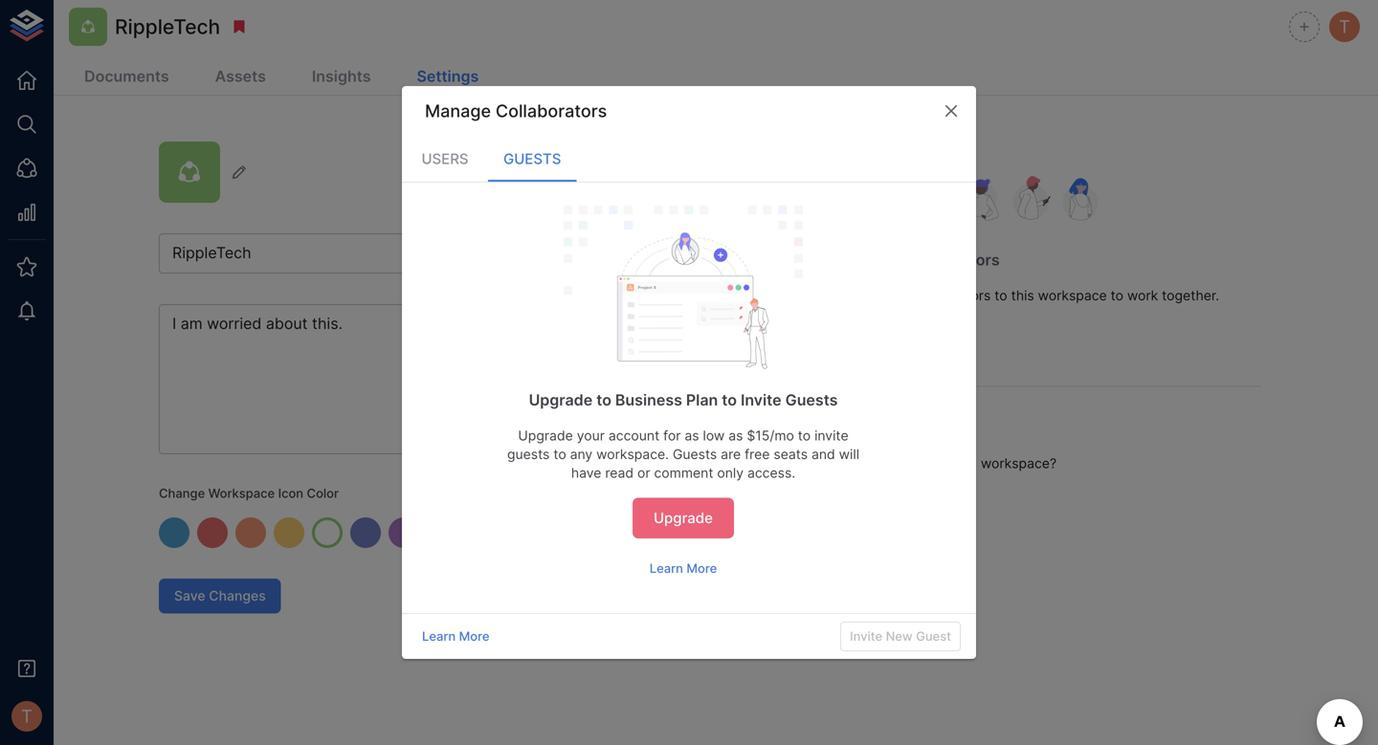 Task type: locate. For each thing, give the bounding box(es) containing it.
manage collaborators
[[425, 101, 607, 122], [836, 251, 1000, 270]]

any
[[570, 447, 593, 463]]

upgrade for to
[[529, 391, 593, 410]]

to right plan
[[722, 391, 737, 410]]

0 vertical spatial learn more button
[[645, 554, 722, 584]]

change workspace icon color
[[159, 486, 339, 501]]

0 vertical spatial t
[[1340, 16, 1351, 37]]

manage down settings link
[[425, 101, 491, 122]]

0 horizontal spatial learn more
[[422, 630, 490, 645]]

1 vertical spatial t
[[21, 707, 32, 728]]

upgrade your account for as low as $15/mo to invite guests to any workspace. guests are free seats and will have read or comment only access.
[[507, 428, 860, 482]]

0 vertical spatial manage
[[425, 101, 491, 122]]

this left the workspace
[[1012, 288, 1035, 304]]

guests
[[504, 150, 561, 168], [786, 391, 838, 410], [673, 447, 717, 463]]

upgrade for your
[[518, 428, 573, 444]]

are
[[721, 447, 741, 463]]

guests up comment
[[673, 447, 717, 463]]

1 horizontal spatial guests
[[673, 447, 717, 463]]

guests right users button
[[504, 150, 561, 168]]

1 vertical spatial upgrade
[[518, 428, 573, 444]]

0 horizontal spatial or
[[638, 465, 651, 482]]

learn more
[[650, 561, 717, 576], [422, 630, 490, 645]]

0 horizontal spatial more
[[459, 630, 490, 645]]

seats
[[774, 447, 808, 463]]

0 horizontal spatial t button
[[6, 696, 48, 738]]

collaborators up collaborators
[[900, 251, 1000, 270]]

0 vertical spatial learn
[[650, 561, 684, 576]]

manage collaborators up collaborators
[[836, 251, 1000, 270]]

0 horizontal spatial t
[[21, 707, 32, 728]]

1 horizontal spatial this
[[1012, 288, 1035, 304]]

t
[[1340, 16, 1351, 37], [21, 707, 32, 728]]

manage up 'remove' in the top right of the page
[[836, 251, 896, 270]]

to up your
[[597, 391, 612, 410]]

0 horizontal spatial manage collaborators
[[425, 101, 607, 122]]

0 vertical spatial more
[[687, 561, 717, 576]]

to
[[995, 288, 1008, 304], [1111, 288, 1124, 304], [597, 391, 612, 410], [722, 391, 737, 410], [798, 428, 811, 444], [554, 447, 567, 463], [894, 456, 907, 472]]

2 vertical spatial upgrade
[[654, 510, 713, 527]]

business
[[616, 391, 683, 410]]

changes
[[209, 589, 266, 605]]

have
[[571, 465, 602, 482]]

1 vertical spatial t button
[[6, 696, 48, 738]]

learn for learn more 'button' to the bottom
[[422, 630, 456, 645]]

this right delete
[[954, 456, 978, 472]]

1 vertical spatial learn
[[422, 630, 456, 645]]

plan
[[686, 391, 718, 410]]

you
[[833, 456, 856, 472]]

free
[[745, 447, 770, 463]]

save
[[174, 589, 205, 605]]

manage
[[425, 101, 491, 122], [836, 251, 896, 270]]

zone
[[894, 419, 932, 438]]

documents
[[84, 67, 169, 86]]

$15/mo
[[747, 428, 795, 444]]

or down workspace.
[[638, 465, 651, 482]]

1 vertical spatial or
[[638, 465, 651, 482]]

add
[[811, 288, 837, 304]]

change
[[159, 486, 205, 501]]

0 horizontal spatial learn
[[422, 630, 456, 645]]

this
[[1012, 288, 1035, 304], [954, 456, 978, 472]]

to up the seats
[[798, 428, 811, 444]]

manage collaborators dialog
[[402, 86, 977, 660]]

learn more button
[[645, 554, 722, 584], [417, 623, 495, 652]]

upgrade down comment
[[654, 510, 713, 527]]

collaborators up guests button
[[496, 101, 607, 122]]

1 horizontal spatial learn more button
[[645, 554, 722, 584]]

color
[[307, 486, 339, 501]]

learn more for learn more 'button' to the bottom
[[422, 630, 490, 645]]

learn
[[650, 561, 684, 576], [422, 630, 456, 645]]

as
[[685, 428, 700, 444], [729, 428, 743, 444]]

0 vertical spatial t button
[[1327, 9, 1364, 45]]

or right add
[[841, 288, 854, 304]]

1 horizontal spatial t
[[1340, 16, 1351, 37]]

0 horizontal spatial guests
[[504, 150, 561, 168]]

low
[[703, 428, 725, 444]]

0 vertical spatial manage collaborators
[[425, 101, 607, 122]]

1 vertical spatial learn more
[[422, 630, 490, 645]]

upgrade to business plan to invite guests
[[529, 391, 838, 410]]

workspace
[[208, 486, 275, 501]]

1 horizontal spatial learn more
[[650, 561, 717, 576]]

manage collaborators up guests button
[[425, 101, 607, 122]]

delete
[[911, 456, 951, 472]]

guests inside guests button
[[504, 150, 561, 168]]

1 horizontal spatial learn
[[650, 561, 684, 576]]

1 vertical spatial manage collaborators
[[836, 251, 1000, 270]]

this for delete
[[954, 456, 978, 472]]

1 horizontal spatial collaborators
[[900, 251, 1000, 270]]

1 horizontal spatial as
[[729, 428, 743, 444]]

guests inside upgrade your account for as low as $15/mo to invite guests to any workspace. guests are free seats and will have read or comment only access.
[[673, 447, 717, 463]]

as right for
[[685, 428, 700, 444]]

upgrade inside upgrade your account for as low as $15/mo to invite guests to any workspace. guests are free seats and will have read or comment only access.
[[518, 428, 573, 444]]

documents link
[[77, 59, 177, 96]]

0 vertical spatial learn more
[[650, 561, 717, 576]]

danger
[[836, 419, 890, 438]]

invite
[[741, 391, 782, 410]]

2 vertical spatial guests
[[673, 447, 717, 463]]

collaborators
[[496, 101, 607, 122], [900, 251, 1000, 270]]

1 vertical spatial guests
[[786, 391, 838, 410]]

0 horizontal spatial collaborators
[[496, 101, 607, 122]]

as up are
[[729, 428, 743, 444]]

upgrade
[[529, 391, 593, 410], [518, 428, 573, 444], [654, 510, 713, 527]]

add or remove collaborators to this workspace to work together.
[[811, 288, 1220, 304]]

workspace
[[1039, 288, 1108, 304]]

0 vertical spatial upgrade
[[529, 391, 593, 410]]

tab list
[[402, 136, 977, 182]]

0 horizontal spatial as
[[685, 428, 700, 444]]

your
[[577, 428, 605, 444]]

t for t button to the right
[[1340, 16, 1351, 37]]

do
[[811, 456, 829, 472]]

2 as from the left
[[729, 428, 743, 444]]

danger zone
[[836, 419, 932, 438]]

0 vertical spatial this
[[1012, 288, 1035, 304]]

upgrade up "guests"
[[518, 428, 573, 444]]

0 horizontal spatial this
[[954, 456, 978, 472]]

1 horizontal spatial or
[[841, 288, 854, 304]]

0 vertical spatial collaborators
[[496, 101, 607, 122]]

more
[[687, 561, 717, 576], [459, 630, 490, 645]]

guests up invite
[[786, 391, 838, 410]]

0 horizontal spatial learn more button
[[417, 623, 495, 652]]

settings
[[417, 67, 479, 86]]

1 vertical spatial this
[[954, 456, 978, 472]]

or
[[841, 288, 854, 304], [638, 465, 651, 482]]

comment
[[654, 465, 714, 482]]

0 vertical spatial guests
[[504, 150, 561, 168]]

0 horizontal spatial manage
[[425, 101, 491, 122]]

t button
[[1327, 9, 1364, 45], [6, 696, 48, 738]]

upgrade up your
[[529, 391, 593, 410]]

1 horizontal spatial manage
[[836, 251, 896, 270]]



Task type: describe. For each thing, give the bounding box(es) containing it.
manage collaborators inside dialog
[[425, 101, 607, 122]]

to left any
[[554, 447, 567, 463]]

rippletech
[[115, 14, 220, 39]]

1 vertical spatial more
[[459, 630, 490, 645]]

users button
[[402, 136, 488, 182]]

invite
[[815, 428, 849, 444]]

to right collaborators
[[995, 288, 1008, 304]]

1 vertical spatial learn more button
[[417, 623, 495, 652]]

1 horizontal spatial more
[[687, 561, 717, 576]]

settings link
[[409, 59, 487, 96]]

work
[[1128, 288, 1159, 304]]

want
[[859, 456, 891, 472]]

1 vertical spatial collaborators
[[900, 251, 1000, 270]]

assets
[[215, 67, 266, 86]]

1 horizontal spatial t button
[[1327, 9, 1364, 45]]

guests
[[507, 447, 550, 463]]

1 horizontal spatial manage collaborators
[[836, 251, 1000, 270]]

learn more for learn more 'button' to the right
[[650, 561, 717, 576]]

will
[[839, 447, 860, 463]]

remove bookmark image
[[231, 18, 248, 35]]

remove
[[858, 288, 905, 304]]

insights
[[312, 67, 371, 86]]

together.
[[1163, 288, 1220, 304]]

icon
[[278, 486, 304, 501]]

or inside upgrade your account for as low as $15/mo to invite guests to any workspace. guests are free seats and will have read or comment only access.
[[638, 465, 651, 482]]

users
[[422, 150, 469, 168]]

1 vertical spatial manage
[[836, 251, 896, 270]]

Workspace notes are visible to all members and guests. text field
[[159, 304, 703, 455]]

collaborators
[[908, 288, 991, 304]]

insights link
[[304, 59, 379, 96]]

save changes
[[174, 589, 266, 605]]

access.
[[748, 465, 796, 482]]

only
[[718, 465, 744, 482]]

collaborators inside dialog
[[496, 101, 607, 122]]

this for to
[[1012, 288, 1035, 304]]

read
[[605, 465, 634, 482]]

for
[[664, 428, 681, 444]]

tab list containing users
[[402, 136, 977, 182]]

upgrade button
[[633, 498, 734, 539]]

learn for learn more 'button' to the right
[[650, 561, 684, 576]]

0 vertical spatial or
[[841, 288, 854, 304]]

to left the 'work' on the top right of the page
[[1111, 288, 1124, 304]]

t for bottommost t button
[[21, 707, 32, 728]]

2 horizontal spatial guests
[[786, 391, 838, 410]]

and
[[812, 447, 836, 463]]

Workspace Name text field
[[159, 234, 703, 274]]

upgrade inside button
[[654, 510, 713, 527]]

account
[[609, 428, 660, 444]]

manage inside the manage collaborators dialog
[[425, 101, 491, 122]]

guests button
[[488, 136, 577, 182]]

assets link
[[207, 59, 274, 96]]

1 as from the left
[[685, 428, 700, 444]]

do you want to delete this workspace?
[[811, 456, 1057, 472]]

to right want
[[894, 456, 907, 472]]

workspace.
[[597, 447, 669, 463]]

save changes button
[[159, 579, 281, 614]]

workspace?
[[981, 456, 1057, 472]]



